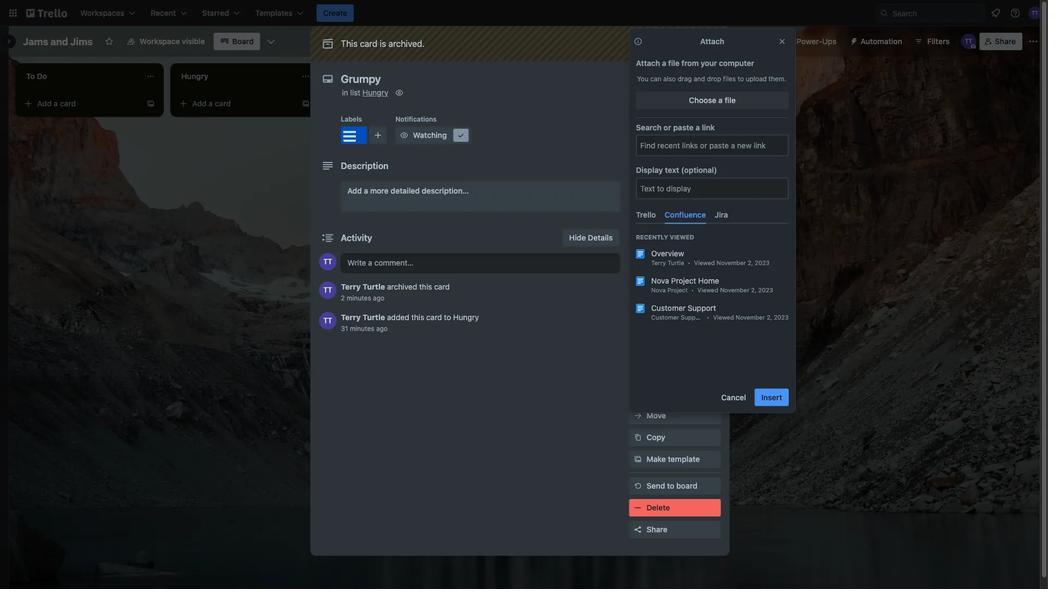 Task type: locate. For each thing, give the bounding box(es) containing it.
0 horizontal spatial ups
[[652, 286, 665, 293]]

0 vertical spatial share
[[995, 37, 1016, 46]]

0 vertical spatial hungry
[[363, 88, 388, 97]]

sm image left delete at the right bottom of the page
[[633, 503, 643, 514]]

2 vertical spatial turtle
[[363, 313, 385, 322]]

ups down nova project home nova project • viewed november 2, 2023
[[689, 301, 703, 310]]

customer
[[651, 304, 686, 313], [651, 314, 679, 321]]

1 vertical spatial ups
[[652, 286, 665, 293]]

0 vertical spatial automation
[[861, 37, 902, 46]]

sm image
[[846, 33, 861, 48], [394, 87, 405, 98], [633, 126, 643, 136], [633, 147, 643, 158], [633, 169, 643, 180], [633, 411, 643, 422], [633, 432, 643, 443], [633, 454, 643, 465], [633, 481, 643, 492], [633, 503, 643, 514]]

attach a file from your computer
[[636, 59, 754, 68]]

0 vertical spatial turtle
[[668, 259, 684, 266]]

viewed inside the 'customer support customer support • viewed november 2, 2023'
[[713, 314, 734, 321]]

ago up 31 minutes ago link
[[373, 294, 385, 302]]

sm image for checklist
[[633, 169, 643, 180]]

nova down custom
[[651, 276, 669, 285]]

2 horizontal spatial power-
[[797, 37, 822, 46]]

file down files
[[725, 96, 736, 105]]

custom fields button
[[629, 257, 721, 268]]

attach
[[700, 37, 725, 46], [636, 59, 660, 68]]

31
[[341, 325, 348, 333]]

nova up the add power-ups
[[651, 287, 666, 294]]

this
[[341, 38, 358, 49]]

add inside "button"
[[655, 71, 670, 80]]

turtle inside terry turtle archived this card 2 minutes ago
[[363, 283, 385, 292]]

delete
[[647, 504, 670, 513]]

1 vertical spatial minutes
[[350, 325, 374, 333]]

a
[[662, 59, 666, 68], [719, 96, 723, 105], [54, 99, 58, 108], [209, 99, 213, 108], [364, 99, 368, 108], [696, 123, 700, 132], [364, 186, 368, 195]]

1 vertical spatial labels
[[647, 148, 670, 157]]

1 vertical spatial project
[[668, 287, 688, 294]]

viewed down home
[[698, 287, 718, 294]]

november inside nova project home nova project • viewed november 2, 2023
[[720, 287, 750, 294]]

share button down 'delete' 'link'
[[629, 521, 721, 539]]

power-
[[797, 37, 822, 46], [629, 286, 652, 293], [663, 301, 689, 310]]

turtle inside overview terry turtle • viewed november 2, 2023
[[668, 259, 684, 266]]

0 horizontal spatial file
[[668, 59, 680, 68]]

terry inside terry turtle archived this card 2 minutes ago
[[341, 283, 361, 292]]

list item image left the add power-ups
[[636, 304, 645, 313]]

2,
[[748, 259, 753, 266], [751, 287, 757, 294], [767, 314, 772, 321]]

in
[[342, 88, 348, 97]]

tab list containing trello
[[632, 206, 793, 224]]

labels
[[341, 115, 362, 123], [647, 148, 670, 157]]

power- down nova project home nova project • viewed november 2, 2023
[[663, 301, 689, 310]]

0 horizontal spatial list
[[350, 88, 361, 97]]

customer support customer support • viewed november 2, 2023
[[651, 304, 789, 321]]

1 vertical spatial power-
[[629, 286, 652, 293]]

trello
[[636, 210, 656, 219]]

• inside the 'customer support customer support • viewed november 2, 2023'
[[707, 314, 710, 321]]

add a more detailed description…
[[348, 186, 469, 195]]

display
[[636, 166, 663, 175]]

turtle up 31 minutes ago link
[[363, 313, 385, 322]]

1 horizontal spatial automation
[[861, 37, 902, 46]]

november up the 'customer support customer support • viewed november 2, 2023'
[[720, 287, 750, 294]]

1 horizontal spatial power-ups
[[797, 37, 837, 46]]

sm image left make
[[633, 454, 643, 465]]

add to card
[[629, 111, 666, 118]]

this right the added
[[411, 313, 424, 322]]

labels up "color: blue, title: none" icon
[[341, 115, 362, 123]]

sm image left copy
[[633, 432, 643, 443]]

file inside "element"
[[725, 96, 736, 105]]

open information menu image
[[1010, 8, 1021, 19]]

1 horizontal spatial add a card
[[192, 99, 231, 108]]

power- right close popover icon
[[797, 37, 822, 46]]

list item image inside customer support option
[[636, 304, 645, 313]]

terry down overview
[[651, 259, 666, 266]]

this right archived
[[419, 283, 432, 292]]

0 vertical spatial terry
[[651, 259, 666, 266]]

nova project home nova project • viewed november 2, 2023
[[651, 276, 773, 294]]

file for attach
[[668, 59, 680, 68]]

search or paste a link
[[636, 123, 715, 132]]

sm image inside cover link
[[633, 235, 643, 246]]

minutes
[[347, 294, 371, 302], [350, 325, 374, 333]]

cover
[[647, 236, 668, 245]]

1 vertical spatial power-ups
[[629, 286, 665, 293]]

1 vertical spatial ago
[[376, 325, 388, 333]]

share left show menu icon
[[995, 37, 1016, 46]]

can
[[650, 75, 662, 82]]

1 vertical spatial terry turtle (terryturtle) image
[[319, 282, 337, 299]]

sm image inside checklist link
[[633, 169, 643, 180]]

0 horizontal spatial automation
[[629, 329, 666, 337]]

turtle down overview
[[668, 259, 684, 266]]

0 vertical spatial power-ups
[[797, 37, 837, 46]]

november up home
[[717, 259, 746, 266]]

card
[[360, 38, 378, 49], [60, 99, 76, 108], [215, 99, 231, 108], [370, 99, 386, 108], [652, 111, 666, 118], [434, 283, 450, 292], [426, 313, 442, 322]]

ups
[[822, 37, 837, 46], [652, 286, 665, 293], [689, 301, 703, 310]]

create
[[323, 8, 347, 17]]

terry inside terry turtle added this card to hungry 31 minutes ago
[[341, 313, 361, 322]]

0 vertical spatial •
[[688, 259, 691, 266]]

0 vertical spatial share button
[[980, 33, 1023, 50]]

a inside add a more detailed description… link
[[364, 186, 368, 195]]

watching button
[[396, 127, 471, 144]]

0 vertical spatial list item image
[[636, 277, 645, 286]]

1 horizontal spatial add a card button
[[175, 95, 297, 112]]

this for archived
[[419, 283, 432, 292]]

sm image right "power-ups" button
[[846, 33, 861, 48]]

sm image left 'send'
[[633, 481, 643, 492]]

sm image right hungry link
[[394, 87, 405, 98]]

2 vertical spatial terry
[[341, 313, 361, 322]]

cancel
[[721, 393, 746, 402]]

and left the jims
[[50, 35, 68, 47]]

1 vertical spatial list
[[350, 88, 361, 97]]

close popover image
[[778, 37, 787, 46]]

0 vertical spatial ago
[[373, 294, 385, 302]]

0 vertical spatial labels
[[341, 115, 362, 123]]

added
[[387, 313, 409, 322]]

minutes right 31
[[350, 325, 374, 333]]

november down nova project home nova project • viewed november 2, 2023
[[736, 314, 765, 321]]

from
[[682, 59, 699, 68]]

1 horizontal spatial hungry
[[453, 313, 479, 322]]

confluence
[[665, 210, 706, 219]]

0 vertical spatial power-
[[797, 37, 822, 46]]

drop
[[707, 75, 721, 82]]

another
[[672, 71, 700, 80]]

0 vertical spatial minutes
[[347, 294, 371, 302]]

this card is archived.
[[341, 38, 425, 49]]

list right in
[[350, 88, 361, 97]]

2023 inside nova project home nova project • viewed november 2, 2023
[[758, 287, 773, 294]]

1 horizontal spatial terry turtle (terryturtle) image
[[1029, 7, 1042, 20]]

details
[[588, 233, 613, 242]]

0 horizontal spatial power-
[[629, 286, 652, 293]]

1 vertical spatial turtle
[[363, 283, 385, 292]]

terry turtle (terryturtle) image
[[1029, 7, 1042, 20], [319, 282, 337, 299]]

2, inside nova project home nova project • viewed november 2, 2023
[[751, 287, 757, 294]]

turtle for archived this card
[[363, 283, 385, 292]]

power-ups right close popover icon
[[797, 37, 837, 46]]

cancel button
[[715, 389, 753, 406]]

copy
[[647, 433, 665, 442]]

power-ups down custom
[[629, 286, 665, 293]]

terry inside overview terry turtle • viewed november 2, 2023
[[651, 259, 666, 266]]

this for added
[[411, 313, 424, 322]]

0 vertical spatial project
[[671, 276, 696, 285]]

1 horizontal spatial labels
[[647, 148, 670, 157]]

1 horizontal spatial •
[[691, 287, 694, 294]]

1 add a card from the left
[[37, 99, 76, 108]]

sm image for watching
[[399, 130, 410, 141]]

them.
[[769, 75, 786, 82]]

files
[[723, 75, 736, 82]]

viewed down nova project home nova project • viewed november 2, 2023
[[713, 314, 734, 321]]

1 horizontal spatial attach
[[700, 37, 725, 46]]

ago
[[373, 294, 385, 302], [376, 325, 388, 333]]

1 vertical spatial november
[[720, 287, 750, 294]]

sm image for move
[[633, 411, 643, 422]]

0 vertical spatial 2,
[[748, 259, 753, 266]]

terry
[[651, 259, 666, 266], [341, 283, 361, 292], [341, 313, 361, 322]]

make template link
[[629, 451, 721, 468]]

share down delete at the right bottom of the page
[[647, 526, 668, 535]]

sm image for cover
[[633, 235, 643, 246]]

1 list item image from the top
[[636, 277, 645, 286]]

share button down the 0 notifications icon at the top of page
[[980, 33, 1023, 50]]

attach up 'your' on the top
[[700, 37, 725, 46]]

list down 'your' on the top
[[702, 71, 712, 80]]

more
[[370, 186, 389, 195]]

add a card button
[[20, 95, 142, 112], [175, 95, 297, 112], [330, 95, 452, 112]]

sm image inside labels link
[[633, 147, 643, 158]]

hide details link
[[563, 229, 619, 247]]

1 vertical spatial share
[[647, 526, 668, 535]]

november inside overview terry turtle • viewed november 2, 2023
[[717, 259, 746, 266]]

None text field
[[336, 69, 696, 88]]

link
[[702, 123, 715, 132]]

0 vertical spatial november
[[717, 259, 746, 266]]

board
[[232, 37, 254, 46]]

list inside add another list "button"
[[702, 71, 712, 80]]

power- down custom
[[629, 286, 652, 293]]

file for choose
[[725, 96, 736, 105]]

sm image down actions
[[633, 411, 643, 422]]

to inside terry turtle added this card to hungry 31 minutes ago
[[444, 313, 451, 322]]

sm image inside copy link
[[633, 432, 643, 443]]

to right the added
[[444, 313, 451, 322]]

1 vertical spatial terry
[[341, 283, 361, 292]]

0 vertical spatial this
[[419, 283, 432, 292]]

sm image for send to board
[[633, 481, 643, 492]]

color: blue, title: none image
[[341, 127, 367, 144]]

ups up the add power-ups
[[652, 286, 665, 293]]

support
[[688, 304, 716, 313], [681, 314, 704, 321]]

0 horizontal spatial and
[[50, 35, 68, 47]]

ups right close popover icon
[[822, 37, 837, 46]]

turtle up 2 minutes ago link
[[363, 283, 385, 292]]

1 vertical spatial this
[[411, 313, 424, 322]]

choose a file
[[689, 96, 736, 105]]

tab list
[[632, 206, 793, 224]]

automation down the add power-ups
[[629, 329, 666, 337]]

sm image down notifications
[[399, 130, 410, 141]]

1 vertical spatial list item image
[[636, 304, 645, 313]]

2 vertical spatial november
[[736, 314, 765, 321]]

terry turtle (terryturtle) image left 2
[[319, 282, 337, 299]]

0 horizontal spatial sm image
[[399, 130, 410, 141]]

automation inside button
[[861, 37, 902, 46]]

viewed inside nova project home nova project • viewed november 2, 2023
[[698, 287, 718, 294]]

1 horizontal spatial power-
[[663, 301, 689, 310]]

1 vertical spatial hungry
[[453, 313, 479, 322]]

2 horizontal spatial sm image
[[633, 235, 643, 246]]

sm image inside send to board link
[[633, 481, 643, 492]]

list item image inside nova project home option
[[636, 277, 645, 286]]

sm image down the add to card
[[633, 126, 643, 136]]

to right 'send'
[[667, 482, 675, 491]]

0 vertical spatial customer
[[651, 304, 686, 313]]

2 horizontal spatial add a card
[[347, 99, 386, 108]]

2 list item image from the top
[[636, 304, 645, 313]]

2 add a card button from the left
[[175, 95, 297, 112]]

sm image inside 'delete' 'link'
[[633, 503, 643, 514]]

2 vertical spatial •
[[707, 314, 710, 321]]

jams and jims
[[23, 35, 93, 47]]

1 horizontal spatial sm image
[[456, 130, 467, 141]]

sm image up list item image
[[633, 235, 643, 246]]

0 horizontal spatial power-ups
[[629, 286, 665, 293]]

november inside the 'customer support customer support • viewed november 2, 2023'
[[736, 314, 765, 321]]

2 horizontal spatial ups
[[822, 37, 837, 46]]

0 vertical spatial 2023
[[755, 259, 770, 266]]

0 vertical spatial terry turtle (terryturtle) image
[[961, 34, 977, 49]]

terry turtle (terryturtle) image right open information menu icon
[[1029, 7, 1042, 20]]

card inside terry turtle added this card to hungry 31 minutes ago
[[426, 313, 442, 322]]

list item image down list item image
[[636, 277, 645, 286]]

1 vertical spatial 2023
[[758, 287, 773, 294]]

jams
[[23, 35, 48, 47]]

archived
[[387, 283, 417, 292]]

choose a file element
[[636, 92, 789, 109]]

add power-ups
[[647, 301, 703, 310]]

workspace
[[140, 37, 180, 46]]

hide
[[569, 233, 586, 242]]

• inside overview terry turtle • viewed november 2, 2023
[[688, 259, 691, 266]]

support down the add power-ups
[[681, 314, 704, 321]]

2 vertical spatial power-
[[663, 301, 689, 310]]

1 horizontal spatial list
[[702, 71, 712, 80]]

your
[[701, 59, 717, 68]]

2 vertical spatial 2023
[[774, 314, 789, 321]]

0 vertical spatial nova
[[651, 276, 669, 285]]

sm image inside move link
[[633, 411, 643, 422]]

2 vertical spatial terry turtle (terryturtle) image
[[319, 312, 337, 330]]

1 vertical spatial nova
[[651, 287, 666, 294]]

turtle inside terry turtle added this card to hungry 31 minutes ago
[[363, 313, 385, 322]]

0 vertical spatial list
[[702, 71, 712, 80]]

more info image
[[634, 37, 643, 46]]

terry up 31
[[341, 313, 361, 322]]

2023 inside overview terry turtle • viewed november 2, 2023
[[755, 259, 770, 266]]

terry up 2
[[341, 283, 361, 292]]

this inside terry turtle archived this card 2 minutes ago
[[419, 283, 432, 292]]

automation down search icon
[[861, 37, 902, 46]]

add power-ups link
[[629, 297, 721, 314]]

this
[[419, 283, 432, 292], [411, 313, 424, 322]]

sm image right watching
[[456, 130, 467, 141]]

automation button
[[846, 33, 909, 50]]

1 horizontal spatial and
[[694, 75, 705, 82]]

Search field
[[889, 5, 984, 21]]

minutes right 2
[[347, 294, 371, 302]]

0 vertical spatial ups
[[822, 37, 837, 46]]

1 vertical spatial customer
[[651, 314, 679, 321]]

2 vertical spatial ups
[[689, 301, 703, 310]]

0 vertical spatial file
[[668, 59, 680, 68]]

sm image for delete
[[633, 503, 643, 514]]

support down nova project home nova project • viewed november 2, 2023
[[688, 304, 716, 313]]

ago inside terry turtle archived this card 2 minutes ago
[[373, 294, 385, 302]]

0 vertical spatial attach
[[700, 37, 725, 46]]

sm image left the checklist
[[633, 169, 643, 180]]

0 horizontal spatial attach
[[636, 59, 660, 68]]

to right files
[[738, 75, 744, 82]]

0 horizontal spatial add a card
[[37, 99, 76, 108]]

customer down custom fields
[[651, 304, 686, 313]]

1 horizontal spatial file
[[725, 96, 736, 105]]

sm image inside make template link
[[633, 454, 643, 465]]

0 horizontal spatial •
[[688, 259, 691, 266]]

project up the add power-ups
[[668, 287, 688, 294]]

switch to… image
[[8, 8, 19, 19]]

fields
[[677, 257, 698, 266]]

1 vertical spatial 2,
[[751, 287, 757, 294]]

0 vertical spatial and
[[50, 35, 68, 47]]

0 horizontal spatial terry turtle (terryturtle) image
[[319, 282, 337, 299]]

0 horizontal spatial add a card button
[[20, 95, 142, 112]]

list item image
[[636, 277, 645, 286], [636, 304, 645, 313]]

2 horizontal spatial add a card button
[[330, 95, 452, 112]]

2 vertical spatial 2,
[[767, 314, 772, 321]]

send
[[647, 482, 665, 491]]

labels up "display"
[[647, 148, 670, 157]]

ago down the added
[[376, 325, 388, 333]]

this inside terry turtle added this card to hungry 31 minutes ago
[[411, 313, 424, 322]]

0 horizontal spatial share button
[[629, 521, 721, 539]]

viewed down attachment button
[[670, 234, 694, 241]]

attachment button
[[629, 210, 721, 227]]

project down the fields
[[671, 276, 696, 285]]

file up add another list
[[668, 59, 680, 68]]

Write a comment text field
[[341, 253, 621, 273]]

visible
[[182, 37, 205, 46]]

sm image
[[399, 130, 410, 141], [456, 130, 467, 141], [633, 235, 643, 246]]

1 horizontal spatial share
[[995, 37, 1016, 46]]

terry turtle (terryturtle) image
[[961, 34, 977, 49], [319, 253, 337, 271], [319, 312, 337, 330]]

dates
[[647, 192, 668, 201]]

2 add a card from the left
[[192, 99, 231, 108]]

and right drag
[[694, 75, 705, 82]]

1 vertical spatial share button
[[629, 521, 721, 539]]

viewed up home
[[694, 259, 715, 266]]

1 vertical spatial attach
[[636, 59, 660, 68]]

1 add a card button from the left
[[20, 95, 142, 112]]

1 vertical spatial file
[[725, 96, 736, 105]]

customer down the add power-ups
[[651, 314, 679, 321]]

sm image up "display"
[[633, 147, 643, 158]]

sm image inside members link
[[633, 126, 643, 136]]

sm image inside automation button
[[846, 33, 861, 48]]

attach up you on the right top
[[636, 59, 660, 68]]

1 vertical spatial •
[[691, 287, 694, 294]]

attach for attach a file from your computer
[[636, 59, 660, 68]]

card inside terry turtle archived this card 2 minutes ago
[[434, 283, 450, 292]]



Task type: vqa. For each thing, say whether or not it's contained in the screenshot.
1st 'Add a card' BUTTON Create from template… icon
yes



Task type: describe. For each thing, give the bounding box(es) containing it.
custom fields
[[647, 257, 698, 266]]

in list hungry
[[342, 88, 388, 97]]

text
[[665, 166, 679, 175]]

drag
[[678, 75, 692, 82]]

activity
[[341, 233, 372, 243]]

search
[[636, 123, 662, 132]]

add a more detailed description… link
[[341, 181, 621, 212]]

cover link
[[629, 231, 721, 249]]

add a card button for create from template… image
[[20, 95, 142, 112]]

power-ups button
[[775, 33, 843, 50]]

choose
[[689, 96, 717, 105]]

also
[[663, 75, 676, 82]]

1 vertical spatial automation
[[629, 329, 666, 337]]

sm image for automation
[[846, 33, 861, 48]]

list item image
[[636, 250, 645, 259]]

sm image for make template
[[633, 454, 643, 465]]

terry turtle added this card to hungry 31 minutes ago
[[341, 313, 479, 333]]

2 nova from the top
[[651, 287, 666, 294]]

is
[[380, 38, 386, 49]]

computer
[[719, 59, 754, 68]]

recently
[[636, 234, 668, 241]]

send to board
[[647, 482, 698, 491]]

overview terry turtle • viewed november 2, 2023
[[651, 249, 770, 266]]

nova project home option
[[627, 271, 798, 298]]

move link
[[629, 407, 721, 425]]

workspace visible button
[[120, 33, 212, 50]]

31 minutes ago link
[[341, 325, 388, 333]]

terry for archived this card
[[341, 283, 361, 292]]

0 horizontal spatial labels
[[341, 115, 362, 123]]

3 add a card from the left
[[347, 99, 386, 108]]

add another list
[[655, 71, 712, 80]]

you can also drag and drop files to upload them.
[[637, 75, 786, 82]]

ago inside terry turtle added this card to hungry 31 minutes ago
[[376, 325, 388, 333]]

turtle for added this card to hungry
[[363, 313, 385, 322]]

2023 inside the 'customer support customer support • viewed november 2, 2023'
[[774, 314, 789, 321]]

board link
[[214, 33, 260, 50]]

2, inside the 'customer support customer support • viewed november 2, 2023'
[[767, 314, 772, 321]]

primary element
[[0, 0, 1048, 26]]

list item image for nova
[[636, 277, 645, 286]]

members
[[647, 126, 681, 135]]

minutes inside terry turtle archived this card 2 minutes ago
[[347, 294, 371, 302]]

or
[[664, 123, 671, 132]]

upload
[[746, 75, 767, 82]]

viewed inside overview terry turtle • viewed november 2, 2023
[[694, 259, 715, 266]]

archived.
[[389, 38, 425, 49]]

power- inside button
[[797, 37, 822, 46]]

add a card for create from template… image
[[37, 99, 76, 108]]

jira
[[715, 210, 728, 219]]

make
[[647, 455, 666, 464]]

actions
[[629, 396, 654, 403]]

create from template… image
[[301, 99, 310, 108]]

0 horizontal spatial hungry
[[363, 88, 388, 97]]

2, inside overview terry turtle • viewed november 2, 2023
[[748, 259, 753, 266]]

delete link
[[629, 500, 721, 517]]

custom
[[647, 257, 675, 266]]

create from template… image
[[146, 99, 155, 108]]

star or unstar board image
[[105, 37, 114, 46]]

add a card for create from template… icon
[[192, 99, 231, 108]]

3 add a card button from the left
[[330, 95, 452, 112]]

description
[[341, 161, 389, 171]]

checklist
[[647, 170, 680, 179]]

create button
[[317, 4, 354, 22]]

customize views image
[[266, 36, 277, 47]]

2 minutes ago link
[[341, 294, 385, 302]]

detailed
[[391, 186, 420, 195]]

0 notifications image
[[989, 7, 1002, 20]]

minutes inside terry turtle added this card to hungry 31 minutes ago
[[350, 325, 374, 333]]

1 horizontal spatial share button
[[980, 33, 1023, 50]]

watching
[[413, 131, 447, 140]]

dates button
[[629, 188, 721, 205]]

you
[[637, 75, 649, 82]]

1 nova from the top
[[651, 276, 669, 285]]

recently viewed
[[636, 234, 694, 241]]

• inside nova project home nova project • viewed november 2, 2023
[[691, 287, 694, 294]]

insert
[[761, 393, 782, 402]]

0 vertical spatial support
[[688, 304, 716, 313]]

filters button
[[911, 33, 953, 50]]

hungry link
[[363, 88, 388, 97]]

home
[[698, 276, 719, 285]]

recently viewed list box
[[627, 244, 798, 326]]

display text (optional)
[[636, 166, 717, 175]]

hide details
[[569, 233, 613, 242]]

overview
[[651, 249, 684, 258]]

2 customer from the top
[[651, 314, 679, 321]]

customer support option
[[627, 298, 798, 326]]

and inside text box
[[50, 35, 68, 47]]

power-ups inside button
[[797, 37, 837, 46]]

labels link
[[629, 144, 721, 162]]

to up search
[[644, 111, 650, 118]]

1 horizontal spatial ups
[[689, 301, 703, 310]]

notifications
[[396, 115, 437, 123]]

1 vertical spatial terry turtle (terryturtle) image
[[319, 253, 337, 271]]

(optional)
[[681, 166, 717, 175]]

1 customer from the top
[[651, 304, 686, 313]]

attach for attach
[[700, 37, 725, 46]]

send to board link
[[629, 478, 721, 495]]

a inside choose a file "element"
[[719, 96, 723, 105]]

search image
[[880, 9, 889, 17]]

sm image for members
[[633, 126, 643, 136]]

jims
[[70, 35, 93, 47]]

terry turtle archived this card 2 minutes ago
[[341, 283, 450, 302]]

workspace visible
[[140, 37, 205, 46]]

hungry inside terry turtle added this card to hungry 31 minutes ago
[[453, 313, 479, 322]]

filters
[[927, 37, 950, 46]]

members link
[[629, 122, 721, 140]]

description…
[[422, 186, 469, 195]]

list item image for customer
[[636, 304, 645, 313]]

0 vertical spatial terry turtle (terryturtle) image
[[1029, 7, 1042, 20]]

insert button
[[755, 389, 789, 406]]

attachment
[[647, 214, 689, 223]]

1 vertical spatial support
[[681, 314, 704, 321]]

Search or paste a link field
[[637, 136, 788, 155]]

add another list button
[[636, 63, 784, 87]]

checklist link
[[629, 166, 721, 183]]

sm image for labels
[[633, 147, 643, 158]]

1 vertical spatial and
[[694, 75, 705, 82]]

overview option
[[627, 244, 798, 271]]

board
[[677, 482, 698, 491]]

terry for added this card to hungry
[[341, 313, 361, 322]]

0 horizontal spatial share
[[647, 526, 668, 535]]

ups inside button
[[822, 37, 837, 46]]

copy link
[[629, 429, 721, 447]]

make template
[[647, 455, 700, 464]]

template
[[668, 455, 700, 464]]

add a card button for create from template… icon
[[175, 95, 297, 112]]

show menu image
[[1028, 36, 1039, 47]]

Board name text field
[[17, 33, 98, 50]]

Display text (optional) field
[[637, 179, 788, 198]]

sm image for copy
[[633, 432, 643, 443]]



